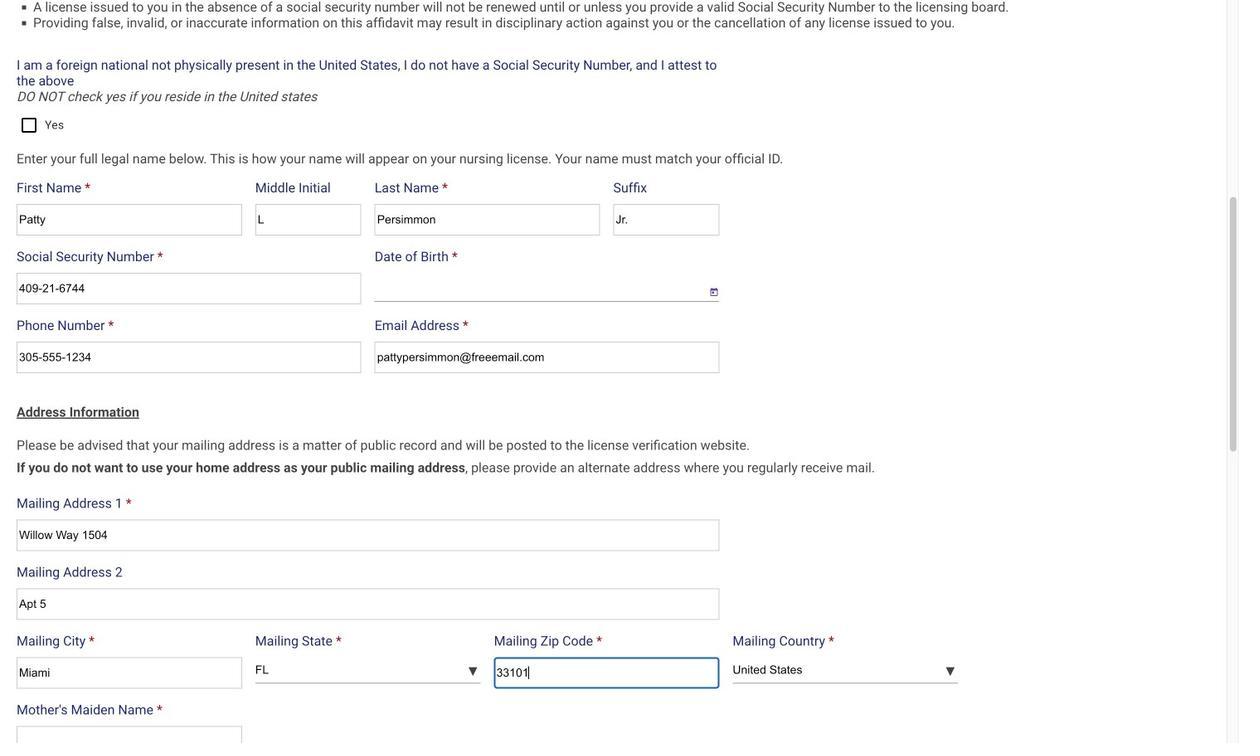 Task type: locate. For each thing, give the bounding box(es) containing it.
Format: 111-11-1111 text field
[[17, 273, 362, 305]]

None text field
[[17, 204, 242, 236], [375, 204, 600, 236], [17, 520, 720, 552], [17, 658, 242, 689], [17, 204, 242, 236], [375, 204, 600, 236], [17, 520, 720, 552], [17, 658, 242, 689]]

None field
[[375, 273, 697, 302]]

None text field
[[255, 204, 362, 236], [614, 204, 720, 236], [375, 342, 720, 373], [17, 589, 720, 620], [494, 658, 720, 689], [17, 727, 242, 744], [255, 204, 362, 236], [614, 204, 720, 236], [375, 342, 720, 373], [17, 589, 720, 620], [494, 658, 720, 689], [17, 727, 242, 744]]



Task type: vqa. For each thing, say whether or not it's contained in the screenshot.
option group
no



Task type: describe. For each thing, give the bounding box(es) containing it.
Format: 111-111-1111 text field
[[17, 342, 362, 373]]



